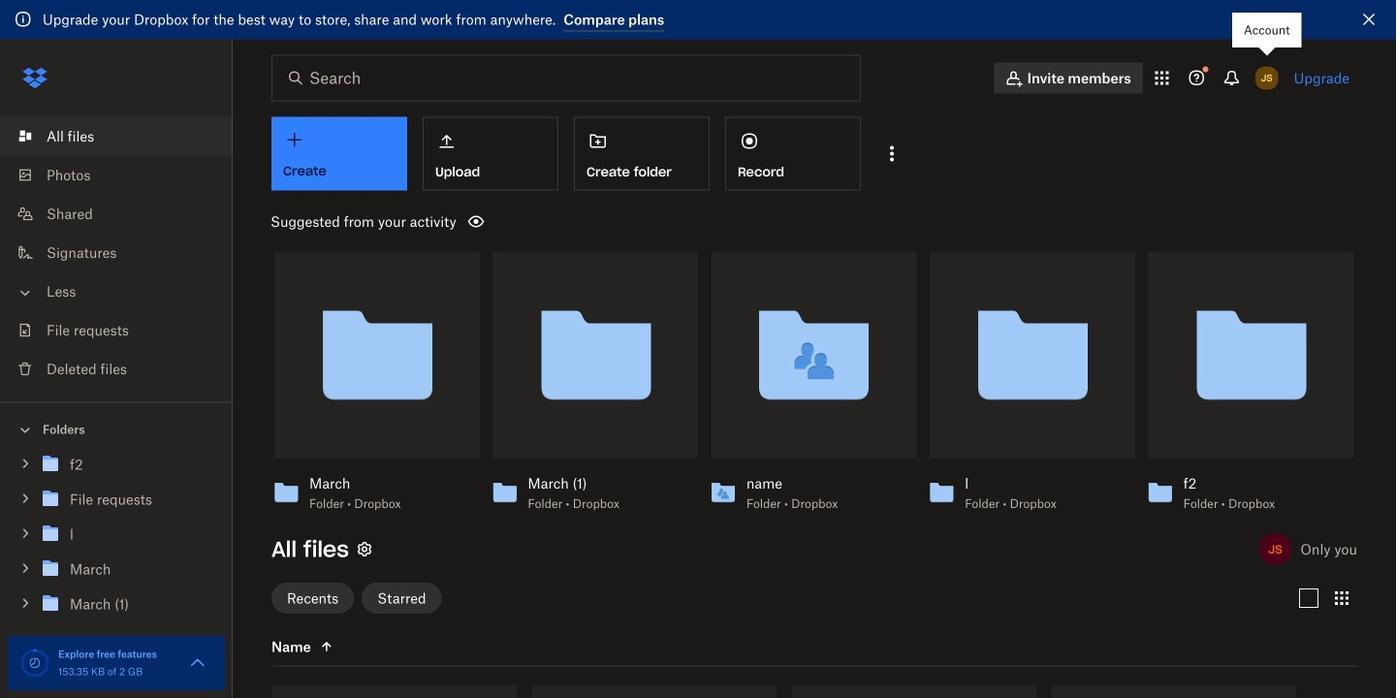 Task type: describe. For each thing, give the bounding box(es) containing it.
folder, file requests row
[[532, 686, 777, 698]]

folder, f2 row
[[272, 686, 517, 698]]

folder settings image
[[353, 538, 376, 561]]

folder, march row
[[1052, 686, 1297, 698]]

Search in folder "Dropbox" text field
[[309, 66, 820, 90]]



Task type: vqa. For each thing, say whether or not it's contained in the screenshot.
Search text box
no



Task type: locate. For each thing, give the bounding box(es) containing it.
folder, l row
[[792, 686, 1037, 698]]

quota usage image
[[19, 648, 50, 679]]

dropbox image
[[16, 59, 54, 97]]

list item
[[0, 117, 233, 156]]

less image
[[16, 283, 35, 303]]

group
[[0, 443, 233, 671]]

quota usage progress bar
[[19, 648, 50, 679]]

list
[[0, 105, 233, 402]]

alert
[[0, 0, 1396, 39]]



